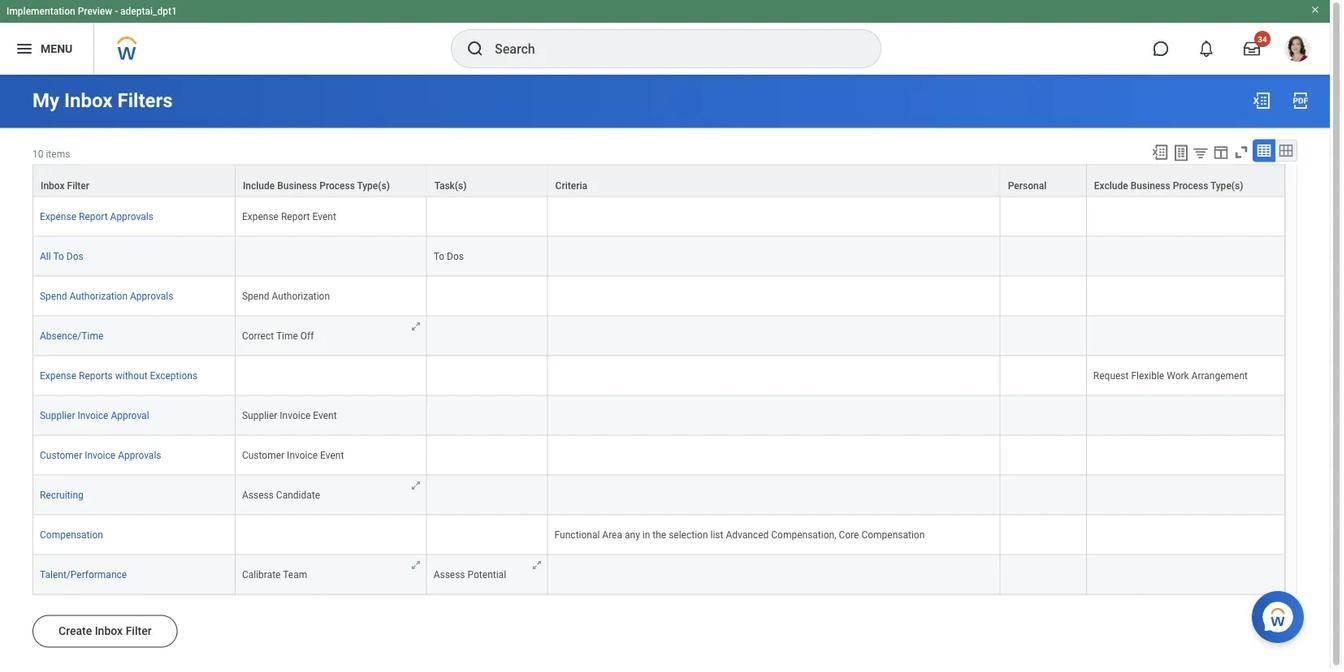 Task type: locate. For each thing, give the bounding box(es) containing it.
1 business from the left
[[277, 180, 317, 191]]

0 horizontal spatial to
[[53, 251, 64, 262]]

expense report approvals link
[[40, 211, 153, 222]]

0 horizontal spatial dos
[[66, 251, 83, 262]]

authorization
[[70, 291, 128, 302], [272, 291, 330, 302]]

2 type(s) from the left
[[1211, 180, 1244, 191]]

export to excel image left view printable version (pdf) image at the top of page
[[1252, 91, 1272, 111]]

dos
[[66, 251, 83, 262], [447, 251, 464, 262]]

the
[[653, 529, 666, 541]]

business
[[277, 180, 317, 191], [1131, 180, 1171, 191]]

2 report from the left
[[281, 211, 310, 222]]

supplier up "customer invoice approvals" link
[[40, 410, 75, 421]]

talent/performance link
[[40, 569, 127, 581]]

compensation right core
[[862, 529, 925, 541]]

selection
[[669, 529, 708, 541]]

filter up expense report approvals at left top
[[67, 180, 89, 191]]

core
[[839, 529, 859, 541]]

close environment banner image
[[1311, 5, 1320, 15]]

inbox down 10 items
[[41, 180, 65, 191]]

preview
[[78, 6, 112, 17]]

business for exclude
[[1131, 180, 1171, 191]]

select to filter grid data image
[[1192, 144, 1210, 161]]

0 horizontal spatial spend
[[40, 291, 67, 302]]

calibrate
[[242, 569, 281, 581]]

6 row from the top
[[33, 356, 1285, 396]]

personal
[[1008, 180, 1047, 191]]

advanced
[[726, 529, 769, 541]]

event for supplier invoice event
[[313, 410, 337, 421]]

1 horizontal spatial dos
[[447, 251, 464, 262]]

invoice up customer invoice event
[[280, 410, 311, 421]]

type(s) inside popup button
[[357, 180, 390, 191]]

include business process type(s)
[[243, 180, 390, 191]]

2 compensation from the left
[[862, 529, 925, 541]]

criteria
[[555, 180, 587, 191]]

0 horizontal spatial compensation
[[40, 529, 103, 541]]

type(s) inside popup button
[[1211, 180, 1244, 191]]

1 vertical spatial inbox
[[41, 180, 65, 191]]

items
[[46, 148, 70, 160]]

2 process from the left
[[1173, 180, 1209, 191]]

type(s) left task(s)
[[357, 180, 390, 191]]

2 row from the top
[[33, 197, 1285, 237]]

inbox filter button
[[33, 165, 235, 196]]

0 vertical spatial inbox
[[64, 89, 113, 112]]

row containing all to dos
[[33, 237, 1285, 277]]

correct time off cell
[[236, 317, 427, 356]]

1 vertical spatial assess
[[434, 569, 465, 581]]

assess for assess potential
[[434, 569, 465, 581]]

expand table image
[[1278, 143, 1294, 159]]

0 horizontal spatial report
[[79, 211, 108, 222]]

supplier
[[40, 410, 75, 421], [242, 410, 277, 421]]

8 row from the top
[[33, 436, 1285, 476]]

menu banner
[[0, 0, 1330, 75]]

grow image inside assess potential cell
[[531, 559, 543, 572]]

process inside exclude business process type(s) popup button
[[1173, 180, 1209, 191]]

1 type(s) from the left
[[357, 180, 390, 191]]

1 horizontal spatial customer
[[242, 450, 285, 461]]

2 supplier from the left
[[242, 410, 277, 421]]

1 horizontal spatial business
[[1131, 180, 1171, 191]]

invoice down supplier invoice approval link
[[85, 450, 116, 461]]

34
[[1258, 34, 1267, 44]]

customer invoice event
[[242, 450, 344, 461]]

1 authorization from the left
[[70, 291, 128, 302]]

dos down task(s)
[[447, 251, 464, 262]]

1 horizontal spatial assess
[[434, 569, 465, 581]]

1 spend from the left
[[40, 291, 67, 302]]

search image
[[466, 39, 485, 59]]

1 compensation from the left
[[40, 529, 103, 541]]

compensation
[[40, 529, 103, 541], [862, 529, 925, 541]]

Search Workday  search field
[[495, 31, 847, 67]]

2 vertical spatial inbox
[[95, 625, 123, 638]]

type(s) for exclude business process type(s)
[[1211, 180, 1244, 191]]

1 vertical spatial event
[[313, 410, 337, 421]]

0 vertical spatial event
[[312, 211, 336, 222]]

all to dos link
[[40, 251, 83, 262]]

row containing recruiting
[[33, 476, 1285, 516]]

export to worksheets image
[[1172, 143, 1191, 163]]

0 horizontal spatial filter
[[67, 180, 89, 191]]

filter inside popup button
[[67, 180, 89, 191]]

export to excel image for my inbox filters
[[1252, 91, 1272, 111]]

authorization for spend authorization approvals
[[70, 291, 128, 302]]

functional
[[555, 529, 600, 541]]

spend
[[40, 291, 67, 302], [242, 291, 269, 302]]

list
[[711, 529, 724, 541]]

inbox right the create
[[95, 625, 123, 638]]

2 dos from the left
[[447, 251, 464, 262]]

1 horizontal spatial to
[[434, 251, 445, 262]]

1 vertical spatial export to excel image
[[1151, 143, 1169, 161]]

1 horizontal spatial type(s)
[[1211, 180, 1244, 191]]

event up assess candidate cell
[[320, 450, 344, 461]]

2 spend from the left
[[242, 291, 269, 302]]

assess left potential
[[434, 569, 465, 581]]

2 business from the left
[[1131, 180, 1171, 191]]

2 vertical spatial event
[[320, 450, 344, 461]]

assess left candidate
[[242, 490, 274, 501]]

type(s)
[[357, 180, 390, 191], [1211, 180, 1244, 191]]

1 horizontal spatial process
[[1173, 180, 1209, 191]]

1 row from the top
[[33, 165, 1285, 197]]

business inside popup button
[[1131, 180, 1171, 191]]

customer up recruiting
[[40, 450, 82, 461]]

in
[[643, 529, 650, 541]]

expense left "reports"
[[40, 370, 76, 382]]

11 row from the top
[[33, 555, 1285, 595]]

assess candidate cell
[[236, 476, 427, 516]]

process down export to worksheets icon
[[1173, 180, 1209, 191]]

1 customer from the left
[[40, 450, 82, 461]]

grow image for calibrate team
[[410, 559, 422, 572]]

row containing inbox filter
[[33, 165, 1285, 197]]

1 vertical spatial approvals
[[130, 291, 173, 302]]

0 horizontal spatial business
[[277, 180, 317, 191]]

supplier up customer invoice event
[[242, 410, 277, 421]]

9 row from the top
[[33, 476, 1285, 516]]

grow image inside the "correct time off" cell
[[410, 321, 422, 333]]

1 supplier from the left
[[40, 410, 75, 421]]

1 process from the left
[[319, 180, 355, 191]]

row
[[33, 165, 1285, 197], [33, 197, 1285, 237], [33, 237, 1285, 277], [33, 277, 1285, 317], [33, 317, 1285, 356], [33, 356, 1285, 396], [33, 396, 1285, 436], [33, 436, 1285, 476], [33, 476, 1285, 516], [33, 516, 1285, 555], [33, 555, 1285, 595]]

spend down all
[[40, 291, 67, 302]]

7 row from the top
[[33, 396, 1285, 436]]

export to excel image
[[1252, 91, 1272, 111], [1151, 143, 1169, 161]]

type(s) down click to view/edit grid preferences icon
[[1211, 180, 1244, 191]]

cell
[[427, 197, 548, 237], [548, 197, 1001, 237], [1001, 197, 1087, 237], [1087, 197, 1285, 237], [236, 237, 427, 277], [548, 237, 1001, 277], [1001, 237, 1087, 277], [1087, 237, 1285, 277], [427, 277, 548, 317], [548, 277, 1001, 317], [1001, 277, 1087, 317], [1087, 277, 1285, 317], [427, 317, 548, 356], [548, 317, 1001, 356], [1001, 317, 1087, 356], [1087, 317, 1285, 356], [236, 356, 427, 396], [427, 356, 548, 396], [548, 356, 1001, 396], [1001, 356, 1087, 396], [427, 396, 548, 436], [548, 396, 1001, 436], [1001, 396, 1087, 436], [1087, 396, 1285, 436], [427, 436, 548, 476], [548, 436, 1001, 476], [1001, 436, 1087, 476], [1087, 436, 1285, 476], [427, 476, 548, 516], [548, 476, 1001, 516], [1001, 476, 1087, 516], [1087, 476, 1285, 516], [236, 516, 427, 555], [427, 516, 548, 555], [1001, 516, 1087, 555], [1087, 516, 1285, 555], [548, 555, 1001, 595], [1001, 555, 1087, 595], [1087, 555, 1285, 595]]

1 horizontal spatial authorization
[[272, 291, 330, 302]]

1 report from the left
[[79, 211, 108, 222]]

filter
[[67, 180, 89, 191], [126, 625, 152, 638]]

row containing supplier invoice approval
[[33, 396, 1285, 436]]

exceptions
[[150, 370, 197, 382]]

inbox
[[64, 89, 113, 112], [41, 180, 65, 191], [95, 625, 123, 638]]

my
[[33, 89, 59, 112]]

process inside include business process type(s) popup button
[[319, 180, 355, 191]]

flexible
[[1131, 370, 1165, 382]]

my inbox filters
[[33, 89, 173, 112]]

expense down inbox filter
[[40, 211, 76, 222]]

inbox inside 'button'
[[95, 625, 123, 638]]

expense reports without exceptions
[[40, 370, 197, 382]]

0 vertical spatial filter
[[67, 180, 89, 191]]

invoice up candidate
[[287, 450, 318, 461]]

expense for expense report approvals
[[40, 211, 76, 222]]

expense down include
[[242, 211, 279, 222]]

assess inside assess potential cell
[[434, 569, 465, 581]]

1 horizontal spatial filter
[[126, 625, 152, 638]]

0 vertical spatial export to excel image
[[1252, 91, 1272, 111]]

expense
[[40, 211, 76, 222], [242, 211, 279, 222], [40, 370, 76, 382]]

customer up assess candidate
[[242, 450, 285, 461]]

1 horizontal spatial report
[[281, 211, 310, 222]]

1 horizontal spatial supplier
[[242, 410, 277, 421]]

request flexible work arrangement
[[1094, 370, 1248, 382]]

approvals
[[110, 211, 153, 222], [130, 291, 173, 302], [118, 450, 161, 461]]

all to dos
[[40, 251, 83, 262]]

customer
[[40, 450, 82, 461], [242, 450, 285, 461]]

business inside popup button
[[277, 180, 317, 191]]

task(s)
[[434, 180, 467, 191]]

row containing absence/time
[[33, 317, 1285, 356]]

0 horizontal spatial export to excel image
[[1151, 143, 1169, 161]]

business up "expense report event"
[[277, 180, 317, 191]]

customer invoice approvals link
[[40, 450, 161, 461]]

0 horizontal spatial process
[[319, 180, 355, 191]]

business right the exclude
[[1131, 180, 1171, 191]]

filters
[[117, 89, 173, 112]]

2 vertical spatial approvals
[[118, 450, 161, 461]]

notifications large image
[[1198, 41, 1215, 57]]

grow image
[[410, 480, 422, 492]]

compensation link
[[40, 529, 103, 541]]

inbox filter
[[41, 180, 89, 191]]

task(s) button
[[427, 165, 547, 196]]

fullscreen image
[[1233, 143, 1250, 161]]

inbox for create
[[95, 625, 123, 638]]

to dos
[[434, 251, 464, 262]]

calibrate team cell
[[236, 555, 427, 595]]

expense for expense report event
[[242, 211, 279, 222]]

my inbox filters main content
[[0, 75, 1330, 670]]

assess
[[242, 490, 274, 501], [434, 569, 465, 581]]

filter right the create
[[126, 625, 152, 638]]

supplier invoice approval link
[[40, 410, 149, 421]]

row containing expense reports without exceptions
[[33, 356, 1285, 396]]

to down task(s)
[[434, 251, 445, 262]]

1 horizontal spatial export to excel image
[[1252, 91, 1272, 111]]

4 row from the top
[[33, 277, 1285, 317]]

to right all
[[53, 251, 64, 262]]

assess inside assess candidate cell
[[242, 490, 274, 501]]

toolbar inside the my inbox filters main content
[[1144, 139, 1298, 165]]

0 vertical spatial approvals
[[110, 211, 153, 222]]

3 row from the top
[[33, 237, 1285, 277]]

report down include business process type(s)
[[281, 211, 310, 222]]

0 horizontal spatial authorization
[[70, 291, 128, 302]]

report for approvals
[[79, 211, 108, 222]]

dos right all
[[66, 251, 83, 262]]

2 authorization from the left
[[272, 291, 330, 302]]

functional area any in the selection list advanced compensation, core compensation
[[555, 529, 925, 541]]

grow image inside calibrate team cell
[[410, 559, 422, 572]]

5 row from the top
[[33, 317, 1285, 356]]

1 to from the left
[[53, 251, 64, 262]]

event
[[312, 211, 336, 222], [313, 410, 337, 421], [320, 450, 344, 461]]

correct
[[242, 330, 274, 342]]

0 vertical spatial assess
[[242, 490, 274, 501]]

1 vertical spatial filter
[[126, 625, 152, 638]]

talent/performance
[[40, 569, 127, 581]]

invoice
[[78, 410, 108, 421], [280, 410, 311, 421], [85, 450, 116, 461], [287, 450, 318, 461]]

2 customer from the left
[[242, 450, 285, 461]]

absence/time link
[[40, 330, 103, 342]]

0 horizontal spatial type(s)
[[357, 180, 390, 191]]

to
[[53, 251, 64, 262], [434, 251, 445, 262]]

10 row from the top
[[33, 516, 1285, 555]]

inbox right my
[[64, 89, 113, 112]]

process up "expense report event"
[[319, 180, 355, 191]]

0 horizontal spatial supplier
[[40, 410, 75, 421]]

0 horizontal spatial assess
[[242, 490, 274, 501]]

approvals for customer invoice approvals
[[118, 450, 161, 461]]

grow image
[[410, 321, 422, 333], [410, 559, 422, 572], [531, 559, 543, 572]]

1 horizontal spatial compensation
[[862, 529, 925, 541]]

compensation down recruiting link
[[40, 529, 103, 541]]

spend up correct
[[242, 291, 269, 302]]

authorization up off
[[272, 291, 330, 302]]

invoice left approval
[[78, 410, 108, 421]]

spend authorization approvals
[[40, 291, 173, 302]]

event down include business process type(s)
[[312, 211, 336, 222]]

implementation preview -   adeptai_dpt1
[[7, 6, 177, 17]]

profile logan mcneil image
[[1285, 36, 1311, 65]]

0 horizontal spatial customer
[[40, 450, 82, 461]]

toolbar
[[1144, 139, 1298, 165]]

authorization up 'absence/time' link
[[70, 291, 128, 302]]

export to excel image left export to worksheets icon
[[1151, 143, 1169, 161]]

report down inbox filter
[[79, 211, 108, 222]]

1 horizontal spatial spend
[[242, 291, 269, 302]]

event up customer invoice event
[[313, 410, 337, 421]]



Task type: vqa. For each thing, say whether or not it's contained in the screenshot.
rightmost Supplier
yes



Task type: describe. For each thing, give the bounding box(es) containing it.
business for include
[[277, 180, 317, 191]]

justify image
[[15, 39, 34, 59]]

inbox inside popup button
[[41, 180, 65, 191]]

approvals for expense report approvals
[[110, 211, 153, 222]]

area
[[602, 529, 622, 541]]

include business process type(s) button
[[236, 165, 426, 196]]

event for customer invoice event
[[320, 450, 344, 461]]

create inbox filter
[[59, 625, 152, 638]]

personal button
[[1001, 165, 1086, 196]]

recruiting link
[[40, 490, 84, 501]]

authorization for spend authorization
[[272, 291, 330, 302]]

assess for assess candidate
[[242, 490, 274, 501]]

candidate
[[276, 490, 320, 501]]

spend for spend authorization approvals
[[40, 291, 67, 302]]

team
[[283, 569, 307, 581]]

spend authorization
[[242, 291, 330, 302]]

click to view/edit grid preferences image
[[1212, 143, 1230, 161]]

report for event
[[281, 211, 310, 222]]

approvals for spend authorization approvals
[[130, 291, 173, 302]]

assess potential
[[434, 569, 506, 581]]

time
[[276, 330, 298, 342]]

inbox for my
[[64, 89, 113, 112]]

customer invoice approvals
[[40, 450, 161, 461]]

adeptai_dpt1
[[120, 6, 177, 17]]

request
[[1094, 370, 1129, 382]]

expense report approvals
[[40, 211, 153, 222]]

correct time off
[[242, 330, 314, 342]]

without
[[115, 370, 148, 382]]

calibrate team
[[242, 569, 307, 581]]

row containing customer invoice approvals
[[33, 436, 1285, 476]]

create
[[59, 625, 92, 638]]

view printable version (pdf) image
[[1291, 91, 1311, 111]]

invoice for customer invoice event
[[287, 450, 318, 461]]

34 button
[[1234, 31, 1271, 67]]

invoice for supplier invoice approval
[[78, 410, 108, 421]]

assess candidate
[[242, 490, 320, 501]]

event for expense report event
[[312, 211, 336, 222]]

2 to from the left
[[434, 251, 445, 262]]

menu
[[41, 42, 73, 55]]

export to excel image for 10 items
[[1151, 143, 1169, 161]]

supplier for supplier invoice approval
[[40, 410, 75, 421]]

spend authorization approvals link
[[40, 291, 173, 302]]

table image
[[1256, 143, 1272, 159]]

menu button
[[0, 23, 94, 75]]

filter inside 'button'
[[126, 625, 152, 638]]

absence/time
[[40, 330, 103, 342]]

invoice for supplier invoice event
[[280, 410, 311, 421]]

supplier invoice approval
[[40, 410, 149, 421]]

potential
[[468, 569, 506, 581]]

all
[[40, 251, 51, 262]]

row containing expense report approvals
[[33, 197, 1285, 237]]

customer for customer invoice event
[[242, 450, 285, 461]]

process for exclude business process type(s)
[[1173, 180, 1209, 191]]

-
[[115, 6, 118, 17]]

exclude business process type(s) button
[[1087, 165, 1285, 196]]

grow image for assess potential
[[531, 559, 543, 572]]

reports
[[79, 370, 113, 382]]

criteria button
[[548, 165, 1000, 196]]

exclude
[[1094, 180, 1128, 191]]

customer for customer invoice approvals
[[40, 450, 82, 461]]

recruiting
[[40, 490, 84, 501]]

process for include business process type(s)
[[319, 180, 355, 191]]

off
[[300, 330, 314, 342]]

include
[[243, 180, 275, 191]]

inbox large image
[[1244, 41, 1260, 57]]

row containing compensation
[[33, 516, 1285, 555]]

expense report event
[[242, 211, 336, 222]]

10
[[33, 148, 43, 160]]

type(s) for include business process type(s)
[[357, 180, 390, 191]]

work
[[1167, 370, 1189, 382]]

supplier invoice event
[[242, 410, 337, 421]]

any
[[625, 529, 640, 541]]

row containing talent/performance
[[33, 555, 1285, 595]]

assess potential cell
[[427, 555, 548, 595]]

compensation,
[[771, 529, 837, 541]]

spend for spend authorization
[[242, 291, 269, 302]]

expense reports without exceptions link
[[40, 370, 197, 382]]

10 items
[[33, 148, 70, 160]]

expense for expense reports without exceptions
[[40, 370, 76, 382]]

invoice for customer invoice approvals
[[85, 450, 116, 461]]

create inbox filter button
[[33, 616, 178, 648]]

approval
[[111, 410, 149, 421]]

implementation
[[7, 6, 75, 17]]

exclude business process type(s)
[[1094, 180, 1244, 191]]

row containing spend authorization approvals
[[33, 277, 1285, 317]]

grow image for correct time off
[[410, 321, 422, 333]]

supplier for supplier invoice event
[[242, 410, 277, 421]]

arrangement
[[1192, 370, 1248, 382]]

1 dos from the left
[[66, 251, 83, 262]]



